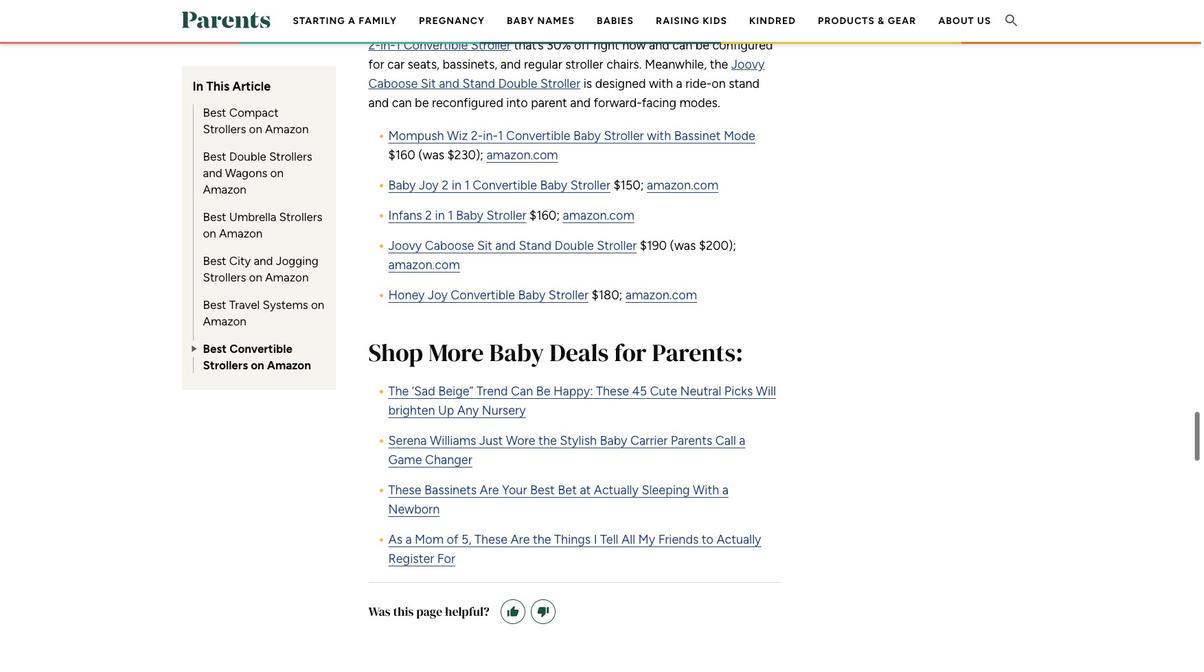 Task type: describe. For each thing, give the bounding box(es) containing it.
honey joy convertible baby stroller link
[[388, 288, 589, 303]]

actually inside these bassinets are your best bet at actually sleeping with a newborn
[[594, 483, 639, 498]]

the
[[388, 384, 409, 399]]

stroller left $180;
[[549, 288, 589, 303]]

baby inside mompush wiz 2-in-1 convertible baby stroller with bassinet mode $160 (was $230); amazon.com
[[573, 129, 601, 144]]

1 right infans
[[448, 208, 453, 223]]

a inside serena williams just wore the stylish baby carrier parents call a game changer
[[739, 433, 745, 449]]

$160;
[[530, 208, 560, 223]]

article
[[232, 79, 271, 94]]

amazon for umbrella
[[219, 227, 263, 240]]

ride-
[[686, 76, 712, 91]]

sleeping
[[642, 483, 690, 498]]

sit for joovy caboose sit and stand double stroller
[[421, 76, 436, 91]]

systems
[[263, 298, 308, 312]]

serena williams just wore the stylish baby carrier parents call a game changer
[[388, 433, 745, 468]]

configured
[[713, 38, 773, 53]]

amazon inside best double strollers and wagons on amazon
[[203, 183, 246, 196]]

the inside that's 30% off right now and can be configured for car seats, bassinets, and regular stroller chairs. meanwhile, the
[[710, 57, 728, 72]]

bassinets,
[[443, 57, 497, 72]]

can inside that's 30% off right now and can be configured for car seats, bassinets, and regular stroller chairs. meanwhile, the
[[673, 38, 692, 53]]

compact
[[229, 106, 279, 119]]

wore
[[506, 433, 535, 449]]

amazon inside best city and jogging strollers on amazon
[[265, 271, 309, 284]]

joovy caboose sit and stand double stroller
[[368, 57, 765, 91]]

and right now
[[649, 38, 669, 53]]

a inside navigation
[[348, 15, 356, 27]]

of
[[447, 532, 459, 547]]

convertible inside best convertible strollers on amazon
[[229, 342, 292, 356]]

wiz for mompush wiz 2-in-1 convertible baby stroller with bassinet mode $160 (was $230); amazon.com
[[447, 129, 468, 144]]

pregnancy link
[[419, 15, 485, 27]]

shop more baby deals for parents:
[[368, 336, 743, 370]]

caboose for joovy caboose sit and stand double stroller $190 (was $200); amazon.com
[[425, 238, 474, 254]]

mom
[[415, 532, 444, 547]]

products & gear
[[818, 15, 916, 27]]

best travel systems on amazon
[[203, 298, 324, 328]]

best convertible strollers on amazon
[[203, 342, 311, 372]]

strollers for convertible
[[203, 358, 248, 372]]

best for best umbrella strollers on amazon
[[203, 210, 226, 224]]

0 horizontal spatial 2
[[425, 208, 432, 223]]

this
[[206, 79, 229, 94]]

be inside is designed with a ride-on stand and can be reconfigured into parent and forward-facing modes.
[[415, 96, 429, 111]]

amazon.com link down $190
[[626, 288, 697, 303]]

now
[[622, 38, 646, 53]]

and inside 'joovy caboose sit and stand double stroller'
[[439, 76, 459, 91]]

register
[[388, 552, 434, 567]]

and inside joovy caboose sit and stand double stroller $190 (was $200); amazon.com
[[495, 238, 516, 254]]

to
[[702, 532, 714, 547]]

raising kids link
[[656, 15, 727, 27]]

forward-
[[594, 96, 642, 111]]

$150;
[[614, 178, 644, 193]]

kindred
[[749, 15, 796, 27]]

with
[[693, 483, 719, 498]]

products & gear link
[[818, 15, 916, 27]]

be inside that's 30% off right now and can be configured for car seats, bassinets, and regular stroller chairs. meanwhile, the
[[695, 38, 709, 53]]

amazon for compact
[[265, 122, 309, 136]]

a inside is designed with a ride-on stand and can be reconfigured into parent and forward-facing modes.
[[676, 76, 682, 91]]

happy:
[[553, 384, 593, 399]]

best umbrella strollers on amazon link
[[193, 209, 324, 242]]

amazon for travel
[[203, 315, 246, 328]]

sit for joovy caboose sit and stand double stroller $190 (was $200); amazon.com
[[477, 238, 492, 254]]

things
[[554, 532, 591, 547]]

strollers for double
[[269, 150, 312, 163]]

best for best compact strollers on amazon
[[203, 106, 226, 119]]

best travel systems on amazon link
[[193, 297, 324, 330]]

stylish
[[560, 433, 597, 449]]

thumbs up image
[[506, 606, 520, 618]]

up
[[438, 403, 454, 418]]

these inside the 'sad beige" trend can be happy: these 45 cute neutral picks will brighten up any nursery
[[596, 384, 629, 399]]

amazon.com inside mompush wiz 2-in-1 convertible baby stroller with bassinet mode $160 (was $230); amazon.com
[[487, 148, 558, 163]]

reconfigured
[[432, 96, 503, 111]]

1 for baby joy 2 in 1 convertible baby stroller $150; amazon.com
[[465, 178, 470, 193]]

1 vertical spatial joovy caboose sit and stand double stroller link
[[388, 238, 637, 254]]

raising
[[656, 15, 700, 27]]

in- for mompush wiz 2-in-1 convertible baby stroller with bassinet mode $160 (was $230); amazon.com
[[483, 129, 498, 144]]

pregnancy
[[419, 15, 485, 27]]

raising kids
[[656, 15, 727, 27]]

babies
[[597, 15, 634, 27]]

joovy for joovy caboose sit and stand double stroller
[[731, 57, 765, 72]]

all
[[622, 532, 635, 547]]

on inside best travel systems on amazon
[[311, 298, 324, 312]]

amazon.com down bassinet
[[647, 178, 719, 193]]

for inside that's 30% off right now and can be configured for car seats, bassinets, and regular stroller chairs. meanwhile, the
[[368, 57, 384, 72]]

actually inside as a mom of 5, these are the things i tell all my friends to actually register for
[[717, 532, 761, 547]]

caboose for joovy caboose sit and stand double stroller
[[368, 76, 418, 91]]

(was inside mompush wiz 2-in-1 convertible baby stroller with bassinet mode $160 (was $230); amazon.com
[[418, 148, 444, 163]]

starting
[[293, 15, 345, 27]]

$230);
[[447, 148, 483, 163]]

best inside these bassinets are your best bet at actually sleeping with a newborn
[[530, 483, 555, 498]]

mompush wiz 2-in-1 convertible stroller link
[[368, 19, 769, 53]]

stroller down baby joy 2 in 1 convertible baby stroller link
[[487, 208, 527, 223]]

is designed with a ride-on stand and can be reconfigured into parent and forward-facing modes.
[[368, 76, 760, 111]]

are inside these bassinets are your best bet at actually sleeping with a newborn
[[480, 483, 499, 498]]

be
[[536, 384, 550, 399]]

and down the car
[[368, 96, 389, 111]]

baby inside header navigation
[[507, 15, 534, 27]]

in- for mompush wiz 2-in-1 convertible stroller
[[381, 38, 395, 53]]

stroller left $150;
[[571, 178, 611, 193]]

convertible for baby joy 2 in 1 convertible baby stroller $150; amazon.com
[[473, 178, 537, 193]]

best city and jogging strollers on amazon
[[203, 254, 318, 284]]

and inside best city and jogging strollers on amazon
[[254, 254, 273, 268]]

convertible up more
[[451, 288, 515, 303]]

amazon.com down $150;
[[563, 208, 634, 223]]

as a mom of 5, these are the things i tell all my friends to actually register for link
[[388, 532, 761, 567]]

'sad
[[412, 384, 435, 399]]

$190
[[640, 238, 667, 254]]

these bassinets are your best bet at actually sleeping with a newborn
[[388, 483, 729, 517]]

visit parents' homepage image
[[182, 12, 270, 28]]

play_arrow image
[[188, 341, 199, 357]]

1 horizontal spatial for
[[614, 336, 647, 370]]

this
[[393, 603, 414, 620]]

joy for baby
[[419, 178, 439, 193]]

are inside as a mom of 5, these are the things i tell all my friends to actually register for
[[511, 532, 530, 547]]

best for best convertible strollers on amazon
[[203, 342, 227, 356]]

was this page helpful?
[[368, 603, 490, 620]]

regular
[[524, 57, 562, 72]]

stroller inside mompush wiz 2-in-1 convertible baby stroller with bassinet mode $160 (was $230); amazon.com
[[604, 129, 644, 144]]

travel
[[229, 298, 260, 312]]

serena williams just wore the stylish baby carrier parents call a game changer link
[[388, 433, 745, 468]]

a inside as a mom of 5, these are the things i tell all my friends to actually register for
[[406, 532, 412, 547]]

&
[[878, 15, 885, 27]]

joy for honey
[[428, 288, 448, 303]]

best umbrella strollers on amazon
[[203, 210, 322, 240]]

these inside these bassinets are your best bet at actually sleeping with a newborn
[[388, 483, 421, 498]]

about
[[938, 15, 974, 27]]

serena
[[388, 433, 427, 449]]

baby names
[[507, 15, 575, 27]]

2- for mompush wiz 2-in-1 convertible baby stroller with bassinet mode $160 (was $230); amazon.com
[[471, 129, 483, 144]]

baby up can
[[489, 336, 544, 370]]

5,
[[462, 532, 471, 547]]

city
[[229, 254, 251, 268]]

parents:
[[652, 336, 743, 370]]

was
[[368, 603, 391, 620]]

page
[[416, 603, 442, 620]]

your
[[502, 483, 527, 498]]

parent
[[531, 96, 567, 111]]



Task type: locate. For each thing, give the bounding box(es) containing it.
strollers for compact
[[203, 122, 246, 136]]

jogging
[[276, 254, 318, 268]]

these inside as a mom of 5, these are the things i tell all my friends to actually register for
[[475, 532, 508, 547]]

carrier
[[630, 433, 668, 449]]

2- inside mompush wiz 2-in-1 convertible baby stroller with bassinet mode $160 (was $230); amazon.com
[[471, 129, 483, 144]]

joovy
[[731, 57, 765, 72], [388, 238, 422, 254]]

1 vertical spatial double
[[229, 150, 266, 163]]

amazon down the jogging
[[265, 271, 309, 284]]

off
[[574, 38, 590, 53]]

joovy caboose sit and stand double stroller $190 (was $200); amazon.com
[[388, 238, 736, 273]]

on up best city and jogging strollers on amazon link
[[203, 227, 216, 240]]

stroller left $190
[[597, 238, 637, 254]]

strollers inside best double strollers and wagons on amazon
[[269, 150, 312, 163]]

0 horizontal spatial (was
[[418, 148, 444, 163]]

and up reconfigured
[[439, 76, 459, 91]]

into
[[506, 96, 528, 111]]

baby inside serena williams just wore the stylish baby carrier parents call a game changer
[[600, 433, 627, 449]]

strollers inside best city and jogging strollers on amazon
[[203, 271, 246, 284]]

baby up $160;
[[540, 178, 568, 193]]

can
[[673, 38, 692, 53], [392, 96, 412, 111]]

1 horizontal spatial 2-
[[471, 129, 483, 144]]

amazon inside best umbrella strollers on amazon
[[219, 227, 263, 240]]

0 vertical spatial joovy
[[731, 57, 765, 72]]

double down $160;
[[555, 238, 594, 254]]

and right city
[[254, 254, 273, 268]]

amazon.com up honey
[[388, 258, 460, 273]]

0 horizontal spatial stand
[[462, 76, 495, 91]]

1 horizontal spatial (was
[[670, 238, 696, 254]]

chairs.
[[607, 57, 642, 72]]

0 horizontal spatial double
[[229, 150, 266, 163]]

1 horizontal spatial actually
[[717, 532, 761, 547]]

0 vertical spatial 2
[[442, 178, 449, 193]]

0 horizontal spatial sit
[[421, 76, 436, 91]]

any
[[457, 403, 479, 418]]

in right infans
[[435, 208, 445, 223]]

2 horizontal spatial double
[[555, 238, 594, 254]]

in- up $230);
[[483, 129, 498, 144]]

amazon.com link up honey
[[388, 258, 460, 273]]

1 vertical spatial be
[[415, 96, 429, 111]]

1 vertical spatial caboose
[[425, 238, 474, 254]]

best compact strollers on amazon link
[[193, 104, 324, 137]]

will
[[756, 384, 776, 399]]

sit down seats,
[[421, 76, 436, 91]]

on inside best umbrella strollers on amazon
[[203, 227, 216, 240]]

0 vertical spatial be
[[695, 38, 709, 53]]

actually right the at
[[594, 483, 639, 498]]

strollers down "compact"
[[203, 122, 246, 136]]

a right call
[[739, 433, 745, 449]]

best left travel
[[203, 298, 226, 312]]

is
[[584, 76, 592, 91]]

1 horizontal spatial wiz
[[748, 19, 769, 34]]

amazon.com link for $150;
[[647, 178, 719, 193]]

convertible up infans 2 in 1 baby stroller $160; amazon.com
[[473, 178, 537, 193]]

for up 45 at the right bottom of the page
[[614, 336, 647, 370]]

stand inside joovy caboose sit and stand double stroller $190 (was $200); amazon.com
[[519, 238, 552, 254]]

seats,
[[408, 57, 440, 72]]

1 vertical spatial joovy
[[388, 238, 422, 254]]

1 vertical spatial 2-
[[471, 129, 483, 144]]

double up the wagons
[[229, 150, 266, 163]]

2- for mompush wiz 2-in-1 convertible stroller
[[368, 38, 381, 53]]

amazon inside the best compact strollers on amazon
[[265, 122, 309, 136]]

1 horizontal spatial these
[[475, 532, 508, 547]]

2- down family
[[368, 38, 381, 53]]

0 horizontal spatial be
[[415, 96, 429, 111]]

0 vertical spatial wiz
[[748, 19, 769, 34]]

1 for mompush wiz 2-in-1 convertible stroller
[[395, 38, 401, 53]]

convertible for mompush wiz 2-in-1 convertible baby stroller with bassinet mode $160 (was $230); amazon.com
[[506, 129, 570, 144]]

1 vertical spatial stand
[[519, 238, 552, 254]]

baby down baby joy 2 in 1 convertible baby stroller link
[[456, 208, 484, 223]]

the 'sad beige" trend can be happy: these 45 cute neutral picks will brighten up any nursery
[[388, 384, 776, 418]]

amazon.com link down bassinet
[[647, 178, 719, 193]]

and inside best double strollers and wagons on amazon
[[203, 166, 222, 180]]

1 vertical spatial in
[[435, 208, 445, 223]]

in up the infans 2 in 1 baby stroller link
[[452, 178, 461, 193]]

1 vertical spatial these
[[388, 483, 421, 498]]

baby joy 2 in 1 convertible baby stroller $150; amazon.com
[[388, 178, 719, 193]]

on down best travel systems on amazon link
[[251, 358, 264, 372]]

1 horizontal spatial be
[[695, 38, 709, 53]]

beige"
[[438, 384, 474, 399]]

stroller up parent
[[540, 76, 580, 91]]

the inside as a mom of 5, these are the things i tell all my friends to actually register for
[[533, 532, 551, 547]]

wiz up configured
[[748, 19, 769, 34]]

2 vertical spatial the
[[533, 532, 551, 547]]

strollers up the jogging
[[279, 210, 322, 224]]

best up the wagons
[[203, 150, 226, 163]]

1 horizontal spatial caboose
[[425, 238, 474, 254]]

changer
[[425, 453, 472, 468]]

amazon.com up baby joy 2 in 1 convertible baby stroller link
[[487, 148, 558, 163]]

(was inside joovy caboose sit and stand double stroller $190 (was $200); amazon.com
[[670, 238, 696, 254]]

the left "things"
[[533, 532, 551, 547]]

best inside best travel systems on amazon
[[203, 298, 226, 312]]

are down your
[[511, 532, 530, 547]]

at
[[580, 483, 591, 498]]

on inside best double strollers and wagons on amazon
[[270, 166, 284, 180]]

double inside best double strollers and wagons on amazon
[[229, 150, 266, 163]]

amazon.com down $190
[[626, 288, 697, 303]]

wiz for mompush wiz 2-in-1 convertible stroller
[[748, 19, 769, 34]]

1 horizontal spatial 2
[[442, 178, 449, 193]]

with up facing
[[649, 76, 673, 91]]

best convertible strollers on amazon link
[[188, 341, 324, 374]]

1 vertical spatial are
[[511, 532, 530, 547]]

strollers inside the best compact strollers on amazon
[[203, 122, 246, 136]]

mompush up $160
[[388, 129, 444, 144]]

wagons
[[225, 166, 267, 180]]

in
[[452, 178, 461, 193], [435, 208, 445, 223]]

parents
[[671, 433, 712, 449]]

1 vertical spatial in-
[[483, 129, 498, 144]]

a left ride-
[[676, 76, 682, 91]]

family
[[359, 15, 397, 27]]

1 vertical spatial the
[[539, 433, 557, 449]]

0 horizontal spatial are
[[480, 483, 499, 498]]

0 horizontal spatial can
[[392, 96, 412, 111]]

names
[[537, 15, 575, 27]]

infans
[[388, 208, 422, 223]]

stand for joovy caboose sit and stand double stroller $190 (was $200); amazon.com
[[519, 238, 552, 254]]

infans 2 in 1 baby stroller $160; amazon.com
[[388, 208, 634, 223]]

best inside best convertible strollers on amazon
[[203, 342, 227, 356]]

on inside best convertible strollers on amazon
[[251, 358, 264, 372]]

0 vertical spatial 2-
[[368, 38, 381, 53]]

joovy up stand
[[731, 57, 765, 72]]

mompush inside mompush wiz 2-in-1 convertible stroller
[[689, 19, 745, 34]]

bassinets
[[424, 483, 477, 498]]

0 vertical spatial joovy caboose sit and stand double stroller link
[[368, 57, 765, 91]]

0 vertical spatial can
[[673, 38, 692, 53]]

1 horizontal spatial in-
[[483, 129, 498, 144]]

double inside joovy caboose sit and stand double stroller $190 (was $200); amazon.com
[[555, 238, 594, 254]]

sit inside joovy caboose sit and stand double stroller $190 (was $200); amazon.com
[[477, 238, 492, 254]]

best left umbrella
[[203, 210, 226, 224]]

on inside is designed with a ride-on stand and can be reconfigured into parent and forward-facing modes.
[[712, 76, 726, 91]]

0 horizontal spatial wiz
[[447, 129, 468, 144]]

on right the wagons
[[270, 166, 284, 180]]

a left family
[[348, 15, 356, 27]]

best inside the best compact strollers on amazon
[[203, 106, 226, 119]]

and down the that's
[[501, 57, 521, 72]]

on down city
[[249, 271, 262, 284]]

these bassinets are your best bet at actually sleeping with a newborn link
[[388, 483, 729, 517]]

stroller inside joovy caboose sit and stand double stroller $190 (was $200); amazon.com
[[597, 238, 637, 254]]

0 vertical spatial the
[[710, 57, 728, 72]]

header navigation
[[282, 0, 1002, 86]]

2 right infans
[[425, 208, 432, 223]]

amazon.com inside joovy caboose sit and stand double stroller $190 (was $200); amazon.com
[[388, 258, 460, 273]]

can
[[511, 384, 533, 399]]

for
[[368, 57, 384, 72], [614, 336, 647, 370]]

1 vertical spatial can
[[392, 96, 412, 111]]

0 vertical spatial caboose
[[368, 76, 418, 91]]

1 vertical spatial with
[[647, 129, 671, 144]]

sit inside 'joovy caboose sit and stand double stroller'
[[421, 76, 436, 91]]

strollers inside best umbrella strollers on amazon
[[279, 210, 322, 224]]

1 vertical spatial mompush
[[388, 129, 444, 144]]

1 vertical spatial sit
[[477, 238, 492, 254]]

wiz
[[748, 19, 769, 34], [447, 129, 468, 144]]

1 for mompush wiz 2-in-1 convertible baby stroller with bassinet mode $160 (was $230); amazon.com
[[498, 129, 503, 144]]

0 horizontal spatial for
[[368, 57, 384, 72]]

0 horizontal spatial joovy
[[388, 238, 422, 254]]

joy right honey
[[428, 288, 448, 303]]

bet
[[558, 483, 577, 498]]

0 horizontal spatial caboose
[[368, 76, 418, 91]]

1 inside mompush wiz 2-in-1 convertible baby stroller with bassinet mode $160 (was $230); amazon.com
[[498, 129, 503, 144]]

baby down $160
[[388, 178, 416, 193]]

2 vertical spatial double
[[555, 238, 594, 254]]

kids
[[703, 15, 727, 27]]

0 vertical spatial mompush
[[689, 19, 745, 34]]

1 vertical spatial (was
[[670, 238, 696, 254]]

stroller
[[471, 38, 511, 53], [540, 76, 580, 91], [604, 129, 644, 144], [571, 178, 611, 193], [487, 208, 527, 223], [597, 238, 637, 254], [549, 288, 589, 303]]

caboose down the car
[[368, 76, 418, 91]]

joovy inside joovy caboose sit and stand double stroller $190 (was $200); amazon.com
[[388, 238, 422, 254]]

stand inside 'joovy caboose sit and stand double stroller'
[[462, 76, 495, 91]]

best left bet
[[530, 483, 555, 498]]

mompush for mompush wiz 2-in-1 convertible stroller
[[689, 19, 745, 34]]

30%
[[547, 38, 571, 53]]

0 vertical spatial sit
[[421, 76, 436, 91]]

caboose inside 'joovy caboose sit and stand double stroller'
[[368, 76, 418, 91]]

strollers down best compact strollers on amazon link
[[269, 150, 312, 163]]

amazon inside best travel systems on amazon
[[203, 315, 246, 328]]

baby right stylish
[[600, 433, 627, 449]]

strollers down city
[[203, 271, 246, 284]]

double for joovy caboose sit and stand double stroller $190 (was $200); amazon.com
[[555, 238, 594, 254]]

and down infans 2 in 1 baby stroller $160; amazon.com
[[495, 238, 516, 254]]

0 horizontal spatial actually
[[594, 483, 639, 498]]

on inside the best compact strollers on amazon
[[249, 122, 262, 136]]

double up 'into'
[[498, 76, 537, 91]]

best for best city and jogging strollers on amazon
[[203, 254, 226, 268]]

best
[[203, 106, 226, 119], [203, 150, 226, 163], [203, 210, 226, 224], [203, 254, 226, 268], [203, 298, 226, 312], [203, 342, 227, 356], [530, 483, 555, 498]]

0 vertical spatial with
[[649, 76, 673, 91]]

facing
[[642, 96, 676, 111]]

best right play_arrow icon at the left bottom of the page
[[203, 342, 227, 356]]

williams
[[430, 433, 476, 449]]

amazon down "compact"
[[265, 122, 309, 136]]

best inside best double strollers and wagons on amazon
[[203, 150, 226, 163]]

baby up the that's
[[507, 15, 534, 27]]

stand down bassinets,
[[462, 76, 495, 91]]

0 vertical spatial double
[[498, 76, 537, 91]]

with inside mompush wiz 2-in-1 convertible baby stroller with bassinet mode $160 (was $230); amazon.com
[[647, 129, 671, 144]]

baby down 'forward-'
[[573, 129, 601, 144]]

strollers for umbrella
[[279, 210, 322, 224]]

search image
[[1003, 12, 1020, 29]]

right
[[593, 38, 619, 53]]

these up the newborn
[[388, 483, 421, 498]]

stroller up bassinets,
[[471, 38, 511, 53]]

mompush wiz 2-in-1 convertible stroller
[[368, 19, 769, 53]]

i
[[594, 532, 597, 547]]

convertible inside mompush wiz 2-in-1 convertible baby stroller with bassinet mode $160 (was $230); amazon.com
[[506, 129, 570, 144]]

deals
[[550, 336, 609, 370]]

amazon inside best convertible strollers on amazon
[[267, 358, 311, 372]]

amazon down best travel systems on amazon
[[267, 358, 311, 372]]

amazon down travel
[[203, 315, 246, 328]]

1 horizontal spatial joovy
[[731, 57, 765, 72]]

convertible inside mompush wiz 2-in-1 convertible stroller
[[404, 38, 468, 53]]

0 vertical spatial (was
[[418, 148, 444, 163]]

us
[[977, 15, 991, 27]]

1 vertical spatial for
[[614, 336, 647, 370]]

2- up $230);
[[471, 129, 483, 144]]

mompush for mompush wiz 2-in-1 convertible baby stroller with bassinet mode $160 (was $230); amazon.com
[[388, 129, 444, 144]]

1 horizontal spatial stand
[[519, 238, 552, 254]]

(was
[[418, 148, 444, 163], [670, 238, 696, 254]]

strollers inside best convertible strollers on amazon
[[203, 358, 248, 372]]

$200);
[[699, 238, 736, 254]]

1 vertical spatial actually
[[717, 532, 761, 547]]

in- inside mompush wiz 2-in-1 convertible baby stroller with bassinet mode $160 (was $230); amazon.com
[[483, 129, 498, 144]]

0 horizontal spatial these
[[388, 483, 421, 498]]

1 vertical spatial joy
[[428, 288, 448, 303]]

best compact strollers on amazon
[[203, 106, 309, 136]]

2 horizontal spatial these
[[596, 384, 629, 399]]

amazon down the wagons
[[203, 183, 246, 196]]

1
[[395, 38, 401, 53], [498, 129, 503, 144], [465, 178, 470, 193], [448, 208, 453, 223]]

as a mom of 5, these are the things i tell all my friends to actually register for
[[388, 532, 761, 567]]

on inside best city and jogging strollers on amazon
[[249, 271, 262, 284]]

amazon.com
[[487, 148, 558, 163], [647, 178, 719, 193], [563, 208, 634, 223], [388, 258, 460, 273], [626, 288, 697, 303]]

joovy for joovy caboose sit and stand double stroller $190 (was $200); amazon.com
[[388, 238, 422, 254]]

best inside best city and jogging strollers on amazon
[[203, 254, 226, 268]]

mompush inside mompush wiz 2-in-1 convertible baby stroller with bassinet mode $160 (was $230); amazon.com
[[388, 129, 444, 144]]

best for best double strollers and wagons on amazon
[[203, 150, 226, 163]]

wiz inside mompush wiz 2-in-1 convertible stroller
[[748, 19, 769, 34]]

my
[[638, 532, 655, 547]]

and
[[649, 38, 669, 53], [501, 57, 521, 72], [439, 76, 459, 91], [368, 96, 389, 111], [570, 96, 591, 111], [203, 166, 222, 180], [495, 238, 516, 254], [254, 254, 273, 268]]

0 horizontal spatial 2-
[[368, 38, 381, 53]]

the up ride-
[[710, 57, 728, 72]]

1 down $230);
[[465, 178, 470, 193]]

0 horizontal spatial mompush
[[388, 129, 444, 144]]

1 horizontal spatial mompush
[[689, 19, 745, 34]]

gear
[[888, 15, 916, 27]]

wiz up $230);
[[447, 129, 468, 144]]

about us
[[938, 15, 991, 27]]

honey
[[388, 288, 425, 303]]

kindred link
[[749, 15, 796, 27]]

amazon.com link up baby joy 2 in 1 convertible baby stroller link
[[487, 148, 558, 163]]

baby down joovy caboose sit and stand double stroller $190 (was $200); amazon.com
[[518, 288, 546, 303]]

amazon.com link down $150;
[[563, 208, 634, 223]]

amazon.com link for with
[[487, 148, 558, 163]]

stand
[[462, 76, 495, 91], [519, 238, 552, 254]]

0 vertical spatial stand
[[462, 76, 495, 91]]

amazon for convertible
[[267, 358, 311, 372]]

1 horizontal spatial in
[[452, 178, 461, 193]]

0 vertical spatial in-
[[381, 38, 395, 53]]

about us link
[[938, 15, 991, 27]]

convertible down parent
[[506, 129, 570, 144]]

on left stand
[[712, 76, 726, 91]]

sit down infans 2 in 1 baby stroller $160; amazon.com
[[477, 238, 492, 254]]

stroller inside 'joovy caboose sit and stand double stroller'
[[540, 76, 580, 91]]

0 vertical spatial joy
[[419, 178, 439, 193]]

modes.
[[680, 96, 720, 111]]

strollers down best travel systems on amazon link
[[203, 358, 248, 372]]

with inside is designed with a ride-on stand and can be reconfigured into parent and forward-facing modes.
[[649, 76, 673, 91]]

0 vertical spatial these
[[596, 384, 629, 399]]

double inside 'joovy caboose sit and stand double stroller'
[[498, 76, 537, 91]]

newborn
[[388, 502, 440, 517]]

in- up the car
[[381, 38, 395, 53]]

amazon.com link for (was
[[388, 258, 460, 273]]

0 horizontal spatial in
[[435, 208, 445, 223]]

mompush wiz 2-in-1 convertible baby stroller with bassinet mode $160 (was $230); amazon.com
[[388, 129, 755, 163]]

a right with
[[722, 483, 729, 498]]

2 vertical spatial these
[[475, 532, 508, 547]]

(was right $190
[[670, 238, 696, 254]]

nursery
[[482, 403, 526, 418]]

in- inside mompush wiz 2-in-1 convertible stroller
[[381, 38, 395, 53]]

thumbs down image
[[536, 606, 550, 618]]

best for best travel systems on amazon
[[203, 298, 226, 312]]

1 horizontal spatial are
[[511, 532, 530, 547]]

umbrella
[[229, 210, 276, 224]]

honey joy convertible baby stroller $180; amazon.com
[[388, 288, 697, 303]]

actually
[[594, 483, 639, 498], [717, 532, 761, 547]]

stroller inside mompush wiz 2-in-1 convertible stroller
[[471, 38, 511, 53]]

meanwhile,
[[645, 57, 707, 72]]

amazon down umbrella
[[219, 227, 263, 240]]

can down the car
[[392, 96, 412, 111]]

2- inside mompush wiz 2-in-1 convertible stroller
[[368, 38, 381, 53]]

best left city
[[203, 254, 226, 268]]

convertible up seats,
[[404, 38, 468, 53]]

45
[[632, 384, 647, 399]]

convertible down best travel systems on amazon link
[[229, 342, 292, 356]]

these
[[596, 384, 629, 399], [388, 483, 421, 498], [475, 532, 508, 547]]

0 vertical spatial are
[[480, 483, 499, 498]]

caboose inside joovy caboose sit and stand double stroller $190 (was $200); amazon.com
[[425, 238, 474, 254]]

1 horizontal spatial double
[[498, 76, 537, 91]]

2-
[[368, 38, 381, 53], [471, 129, 483, 144]]

0 vertical spatial for
[[368, 57, 384, 72]]

best double strollers and wagons on amazon
[[203, 150, 312, 196]]

stand
[[729, 76, 760, 91]]

a inside these bassinets are your best bet at actually sleeping with a newborn
[[722, 483, 729, 498]]

mompush
[[689, 19, 745, 34], [388, 129, 444, 144]]

designed
[[595, 76, 646, 91]]

2 up the infans 2 in 1 baby stroller link
[[442, 178, 449, 193]]

a right as
[[406, 532, 412, 547]]

as
[[388, 532, 403, 547]]

infans 2 in 1 baby stroller link
[[388, 208, 527, 223]]

0 vertical spatial in
[[452, 178, 461, 193]]

best down this
[[203, 106, 226, 119]]

best inside best umbrella strollers on amazon
[[203, 210, 226, 224]]

1 up the car
[[395, 38, 401, 53]]

bassinet
[[674, 129, 721, 144]]

1 down reconfigured
[[498, 129, 503, 144]]

car
[[387, 57, 405, 72]]

and down is
[[570, 96, 591, 111]]

for left the car
[[368, 57, 384, 72]]

convertible for mompush wiz 2-in-1 convertible stroller
[[404, 38, 468, 53]]

tell
[[600, 532, 618, 547]]

0 vertical spatial actually
[[594, 483, 639, 498]]

be
[[695, 38, 709, 53], [415, 96, 429, 111]]

wiz inside mompush wiz 2-in-1 convertible baby stroller with bassinet mode $160 (was $230); amazon.com
[[447, 129, 468, 144]]

1 inside mompush wiz 2-in-1 convertible stroller
[[395, 38, 401, 53]]

can inside is designed with a ride-on stand and can be reconfigured into parent and forward-facing modes.
[[392, 96, 412, 111]]

double for joovy caboose sit and stand double stroller
[[498, 76, 537, 91]]

stroller down 'forward-'
[[604, 129, 644, 144]]

1 vertical spatial wiz
[[447, 129, 468, 144]]

stand for joovy caboose sit and stand double stroller
[[462, 76, 495, 91]]

$160
[[388, 148, 415, 163]]

0 horizontal spatial in-
[[381, 38, 395, 53]]

(was right $160
[[418, 148, 444, 163]]

1 horizontal spatial can
[[673, 38, 692, 53]]

1 horizontal spatial sit
[[477, 238, 492, 254]]

stand down $160;
[[519, 238, 552, 254]]

mompush up configured
[[689, 19, 745, 34]]

the inside serena williams just wore the stylish baby carrier parents call a game changer
[[539, 433, 557, 449]]

1 vertical spatial 2
[[425, 208, 432, 223]]

the right wore
[[539, 433, 557, 449]]

with down facing
[[647, 129, 671, 144]]

call
[[715, 433, 736, 449]]

joovy inside 'joovy caboose sit and stand double stroller'
[[731, 57, 765, 72]]



Task type: vqa. For each thing, say whether or not it's contained in the screenshot.


